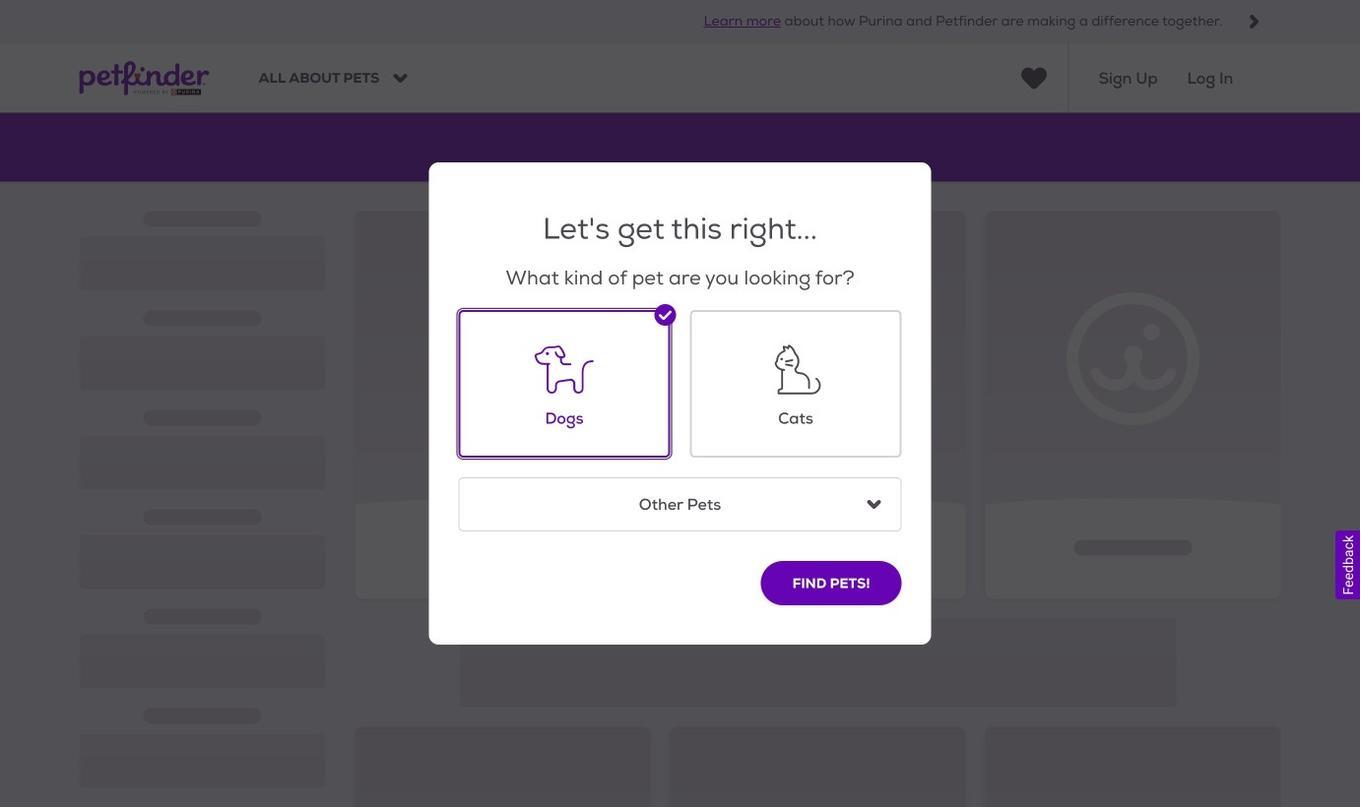 Task type: vqa. For each thing, say whether or not it's contained in the screenshot.
Privacy alert dialog
no



Task type: locate. For each thing, give the bounding box(es) containing it.
option group
[[439, 291, 902, 532]]

petfinder home image
[[79, 44, 209, 113]]

main content
[[0, 113, 1360, 808]]

dialog
[[0, 0, 1360, 808]]



